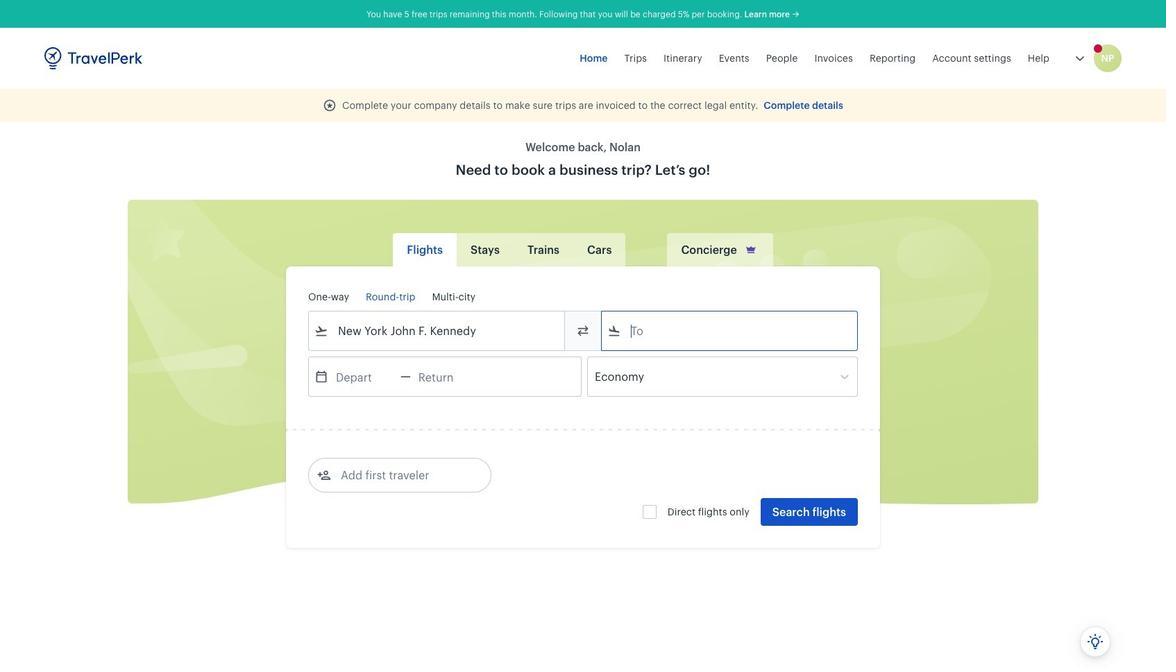 Task type: locate. For each thing, give the bounding box(es) containing it.
From search field
[[328, 320, 546, 342]]

To search field
[[621, 320, 839, 342]]

Depart text field
[[328, 357, 401, 396]]

Return text field
[[411, 357, 483, 396]]



Task type: vqa. For each thing, say whether or not it's contained in the screenshot.
the top Alaska Airlines icon
no



Task type: describe. For each thing, give the bounding box(es) containing it.
Add first traveler search field
[[331, 464, 475, 487]]



